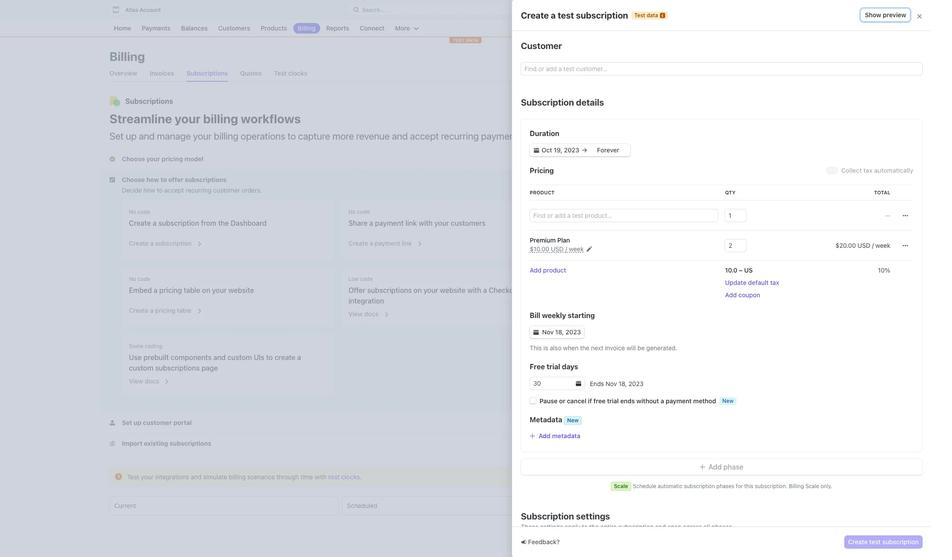 Task type: locate. For each thing, give the bounding box(es) containing it.
add for add product
[[530, 267, 541, 274]]

with left 'checkout'
[[467, 287, 481, 295]]

operations
[[241, 130, 285, 142]]

code up share
[[357, 209, 370, 215]]

1 vertical spatial tax
[[770, 279, 779, 287]]

create inside create subscriptions, offer trials or discounts, and effortlessly manage recurring billing.
[[601, 139, 620, 146]]

recurring left billing.
[[601, 146, 627, 154]]

add inside add product button
[[530, 267, 541, 274]]

0 horizontal spatial new
[[567, 418, 579, 424]]

18, up the ends
[[619, 380, 627, 388]]

or
[[694, 139, 700, 146], [559, 398, 565, 405]]

2023 up when
[[565, 329, 581, 336]]

link down the no code share a payment link with your customers
[[402, 240, 412, 247]]

code inside no code embed a pricing table on your website
[[138, 276, 150, 283]]

premium plan
[[530, 237, 570, 244]]

1 horizontal spatial offer
[[663, 139, 677, 146]]

18, up also
[[555, 329, 564, 336]]

add for add metadata
[[539, 433, 551, 440]]

schedule
[[633, 483, 656, 490]]

no for embed a pricing table on your website
[[129, 276, 136, 283]]

2 horizontal spatial revenue
[[741, 186, 764, 194]]

2 vertical spatial the
[[589, 524, 599, 531]]

settings up entire
[[576, 512, 610, 522]]

no code embed a pricing table on your website
[[129, 276, 254, 295]]

0 vertical spatial 18,
[[555, 329, 564, 336]]

no up share
[[348, 209, 356, 215]]

0 horizontal spatial test
[[127, 474, 139, 481]]

docs down prebuilt
[[145, 378, 159, 385]]

0 horizontal spatial pricing
[[530, 167, 554, 175]]

subscription up 'duration' on the right top of page
[[521, 97, 574, 107]]

1 vertical spatial view
[[129, 378, 143, 385]]

0 vertical spatial docs
[[364, 310, 378, 318]]

1 vertical spatial view docs
[[129, 378, 159, 385]]

1 horizontal spatial or
[[694, 139, 700, 146]]

revenue up upgrade to scale
[[613, 194, 636, 201]]

revenue right qty on the right top of page
[[741, 186, 764, 194]]

to right the uis
[[266, 354, 273, 362]]

subscription up these
[[521, 512, 574, 522]]

0 horizontal spatial nov
[[542, 329, 554, 336]]

view docs button down offer
[[343, 305, 390, 321]]

bill
[[530, 312, 540, 320]]

recurring inside streamline your billing workflows set up and manage your billing operations to capture more revenue and accept recurring payments globally.
[[441, 130, 479, 142]]

weekly
[[542, 312, 566, 320]]

0 horizontal spatial usd
[[551, 245, 564, 253]]

manage right effortlessly
[[779, 139, 802, 146]]

metadata
[[552, 433, 580, 440]]

payment up create a payment link button on the top left of the page
[[375, 219, 404, 227]]

0 vertical spatial custom
[[227, 354, 252, 362]]

or right trials
[[694, 139, 700, 146]]

the right from
[[218, 219, 229, 227]]

1 vertical spatial 18,
[[619, 380, 627, 388]]

1 vertical spatial pricing
[[155, 307, 175, 314]]

share
[[348, 219, 368, 227]]

billing starter
[[610, 116, 649, 123]]

1 horizontal spatial test
[[558, 10, 574, 20]]

view down use
[[129, 378, 143, 385]]

nov 18, 2023 button
[[530, 326, 584, 339]]

upgrade to scale
[[604, 211, 655, 218]]

/ inside button
[[565, 245, 567, 253]]

0 horizontal spatial on
[[202, 287, 210, 295]]

add coupon
[[725, 291, 760, 299]]

pricing up create a pricing table button
[[159, 287, 182, 295]]

subscription inside no code create a subscription from the dashboard
[[158, 219, 199, 227]]

a inside no code create a subscription from the dashboard
[[153, 219, 157, 227]]

a inside some coding use prebuilt components and custom uis to create a custom subscriptions page
[[297, 354, 301, 362]]

link up create a payment link button on the top left of the page
[[405, 219, 417, 227]]

svg image
[[534, 148, 539, 153], [903, 213, 908, 219], [903, 243, 908, 249], [533, 330, 539, 335], [700, 465, 705, 470]]

2 vertical spatial payment
[[666, 398, 692, 405]]

nov
[[542, 329, 554, 336], [606, 380, 617, 388]]

1 horizontal spatial /
[[872, 242, 874, 249]]

0 horizontal spatial test
[[328, 474, 340, 481]]

use
[[129, 354, 142, 362]]

add down metadata in the bottom of the page
[[539, 433, 551, 440]]

to
[[288, 130, 296, 142], [161, 176, 167, 184], [157, 187, 163, 194], [632, 211, 638, 218], [266, 354, 273, 362], [582, 524, 588, 531]]

1 horizontal spatial trial
[[607, 398, 619, 405]]

collect
[[841, 167, 862, 174]]

0 vertical spatial pricing
[[159, 287, 182, 295]]

1 website from the left
[[228, 287, 254, 295]]

svg image up this
[[533, 330, 539, 335]]

link
[[405, 219, 417, 227], [402, 240, 412, 247]]

a inside the no code share a payment link with your customers
[[369, 219, 373, 227]]

1 vertical spatial table
[[177, 307, 192, 314]]

0 vertical spatial view docs button
[[343, 305, 390, 321]]

0 horizontal spatial accept
[[164, 187, 184, 194]]

create a payment link button
[[343, 234, 423, 250]]

code for embed
[[138, 276, 150, 283]]

on inside "low code offer subscriptions on your website with a checkout integration"
[[414, 287, 422, 295]]

subscription for subscription details
[[521, 97, 574, 107]]

quoting,
[[630, 186, 653, 194]]

1 horizontal spatial tax
[[863, 167, 872, 174]]

for
[[736, 483, 743, 490]]

week down plan
[[569, 245, 584, 253]]

how right choose
[[146, 176, 159, 184]]

$20.00 usd / week
[[836, 242, 890, 249]]

1 vertical spatial recurring
[[601, 146, 627, 154]]

only.
[[821, 483, 832, 490]]

usd down plan
[[551, 245, 564, 253]]

subscriptions down the components
[[155, 364, 200, 372]]

1 horizontal spatial pricing
[[601, 97, 625, 105]]

subscriptions
[[125, 97, 173, 105]]

1 subscription from the top
[[521, 97, 574, 107]]

None text field
[[725, 240, 746, 252]]

2023 up pause or cancel if free trial ends without a payment method
[[629, 380, 644, 388]]

svg image right $20.00 usd / week
[[903, 243, 908, 249]]

phases
[[716, 483, 734, 490]]

automatic
[[658, 483, 683, 490]]

1 vertical spatial pricing
[[530, 167, 554, 175]]

0 horizontal spatial tax
[[770, 279, 779, 287]]

1 horizontal spatial billing
[[610, 116, 627, 123]]

scale left only.
[[806, 483, 819, 490]]

offer up the decide how to accept recurring customer orders.
[[168, 176, 183, 184]]

2 horizontal spatial with
[[467, 287, 481, 295]]

the for settings
[[589, 524, 599, 531]]

view for offer subscriptions on your website with a checkout integration
[[348, 310, 363, 318]]

offer left trials
[[663, 139, 677, 146]]

clocks
[[341, 474, 360, 481]]

2 website from the left
[[440, 287, 466, 295]]

1 horizontal spatial view docs button
[[343, 305, 390, 321]]

svg image down globally.
[[534, 148, 539, 153]]

pause
[[539, 398, 558, 405]]

code inside the no code share a payment link with your customers
[[357, 209, 370, 215]]

new right the method
[[722, 398, 734, 405]]

0 horizontal spatial view docs button
[[124, 372, 170, 388]]

/
[[872, 242, 874, 249], [565, 245, 567, 253]]

code inside "low code offer subscriptions on your website with a checkout integration"
[[360, 276, 373, 283]]

create a test subscription
[[521, 10, 628, 20]]

1 on from the left
[[202, 287, 210, 295]]

code for offer
[[360, 276, 373, 283]]

0 horizontal spatial custom
[[129, 364, 153, 372]]

no for create a subscription from the dashboard
[[129, 209, 136, 215]]

/ right $20.00
[[872, 242, 874, 249]]

pricing up billing starter
[[601, 97, 625, 105]]

revenue right more
[[356, 130, 390, 142]]

nov right ends
[[606, 380, 617, 388]]

with right time
[[315, 474, 327, 481]]

1 horizontal spatial nov
[[606, 380, 617, 388]]

the left entire
[[589, 524, 599, 531]]

0 vertical spatial nov
[[542, 329, 554, 336]]

accept inside streamline your billing workflows set up and manage your billing operations to capture more revenue and accept recurring payments globally.
[[410, 130, 439, 142]]

to up the decide how to accept recurring customer orders.
[[161, 176, 167, 184]]

week
[[875, 242, 890, 249], [569, 245, 584, 253]]

week up 10%
[[875, 242, 890, 249]]

integration
[[348, 297, 384, 305]]

custom left the uis
[[227, 354, 252, 362]]

1 vertical spatial payment
[[375, 240, 400, 247]]

0 vertical spatial 2023
[[565, 329, 581, 336]]

this
[[530, 345, 542, 352]]

offer
[[663, 139, 677, 146], [168, 176, 183, 184]]

to right upgrade
[[632, 211, 638, 218]]

code up embed
[[138, 276, 150, 283]]

starter
[[629, 116, 649, 123]]

choose
[[122, 176, 145, 184]]

usd for $20.00
[[858, 242, 870, 249]]

time
[[300, 474, 313, 481]]

to inside dropdown button
[[161, 176, 167, 184]]

view down integration
[[348, 310, 363, 318]]

1 horizontal spatial scale
[[639, 211, 655, 218]]

nov up is
[[542, 329, 554, 336]]

span
[[668, 524, 681, 531]]

subscriptions up integration
[[367, 287, 412, 295]]

0 horizontal spatial billing
[[109, 49, 145, 64]]

subscriptions up the decide how to accept recurring customer orders.
[[185, 176, 227, 184]]

on inside no code embed a pricing table on your website
[[202, 287, 210, 295]]

prebuilt
[[144, 354, 169, 362]]

0 vertical spatial view
[[348, 310, 363, 318]]

pricing down no code embed a pricing table on your website
[[155, 307, 175, 314]]

18, inside button
[[555, 329, 564, 336]]

10.0
[[725, 267, 737, 274]]

week inside button
[[569, 245, 584, 253]]

new up metadata
[[567, 418, 579, 424]]

1 horizontal spatial recurring
[[441, 130, 479, 142]]

the left next
[[580, 345, 589, 352]]

decide
[[122, 187, 142, 194]]

svg image right —
[[903, 213, 908, 219]]

recurring left payments
[[441, 130, 479, 142]]

None text field
[[725, 210, 746, 222]]

test left integrations at the bottom left
[[127, 474, 139, 481]]

invoice
[[605, 345, 625, 352]]

link inside button
[[402, 240, 412, 247]]

manage
[[157, 130, 191, 142], [779, 139, 802, 146]]

1 horizontal spatial accept
[[410, 130, 439, 142]]

18,
[[555, 329, 564, 336], [619, 380, 627, 388]]

tax inside button
[[770, 279, 779, 287]]

view docs
[[348, 310, 378, 318], [129, 378, 159, 385]]

pricing for create
[[601, 97, 625, 105]]

payment down the no code share a payment link with your customers
[[375, 240, 400, 247]]

method
[[693, 398, 716, 405]]

no down decide
[[129, 209, 136, 215]]

table up create a pricing table button
[[184, 287, 200, 295]]

1 vertical spatial subscription
[[521, 512, 574, 522]]

0 horizontal spatial view docs
[[129, 378, 159, 385]]

1 horizontal spatial on
[[414, 287, 422, 295]]

coupon
[[738, 291, 760, 299]]

test left data
[[634, 12, 645, 18]]

on
[[202, 287, 210, 295], [414, 287, 422, 295]]

0 vertical spatial offer
[[663, 139, 677, 146]]

view docs for use prebuilt components and custom uis to create a custom subscriptions page
[[129, 378, 159, 385]]

svg image inside the nov 18, 2023 button
[[533, 330, 539, 335]]

the inside no code create a subscription from the dashboard
[[218, 219, 229, 227]]

no code create a subscription from the dashboard
[[129, 209, 267, 227]]

0 vertical spatial pricing
[[601, 97, 625, 105]]

0 vertical spatial billing
[[109, 49, 145, 64]]

pricing for collect
[[530, 167, 554, 175]]

2 horizontal spatial billing
[[789, 483, 804, 490]]

1 horizontal spatial week
[[875, 242, 890, 249]]

code down decide
[[138, 209, 150, 215]]

2 subscription from the top
[[521, 512, 574, 522]]

subscription
[[521, 97, 574, 107], [521, 512, 574, 522]]

all
[[704, 524, 710, 531]]

0 vertical spatial payment
[[375, 219, 404, 227]]

1 horizontal spatial 2023
[[629, 380, 644, 388]]

0 horizontal spatial docs
[[145, 378, 159, 385]]

0 vertical spatial subscriptions
[[185, 176, 227, 184]]

payment inside button
[[375, 240, 400, 247]]

0 vertical spatial test
[[634, 12, 645, 18]]

add inside 'add phase' button
[[709, 464, 722, 471]]

streamline
[[109, 111, 172, 126]]

1 vertical spatial subscriptions
[[367, 287, 412, 295]]

0 horizontal spatial scale
[[614, 483, 628, 490]]

1 horizontal spatial settings
[[576, 512, 610, 522]]

ends
[[590, 380, 604, 388]]

phase
[[723, 464, 743, 471]]

0 horizontal spatial week
[[569, 245, 584, 253]]

from
[[201, 219, 216, 227]]

some
[[129, 343, 143, 350]]

usd inside $10.00 usd / week button
[[551, 245, 564, 253]]

settings up feedback?
[[540, 524, 563, 531]]

a inside create a subscription button
[[150, 240, 154, 247]]

subscription inside subscription settings these settings apply to the entire subscription and span across all phases.
[[521, 512, 574, 522]]

view docs down use
[[129, 378, 159, 385]]

payment left the method
[[666, 398, 692, 405]]

Pause or cancel if free trial ends without a payment method checkbox
[[530, 398, 536, 404]]

1 horizontal spatial test
[[634, 12, 645, 18]]

how inside dropdown button
[[146, 176, 159, 184]]

2 on from the left
[[414, 287, 422, 295]]

2 horizontal spatial test
[[869, 539, 881, 546]]

to left capture
[[288, 130, 296, 142]]

view
[[348, 310, 363, 318], [129, 378, 143, 385]]

subscription.
[[755, 483, 787, 490]]

tax right collect
[[863, 167, 872, 174]]

end date field
[[588, 146, 629, 155]]

view docs down integration
[[348, 310, 378, 318]]

1 vertical spatial trial
[[607, 398, 619, 405]]

1 vertical spatial billing
[[610, 116, 627, 123]]

feedback? button
[[521, 538, 560, 547]]

0 horizontal spatial view
[[129, 378, 143, 385]]

0 vertical spatial recurring
[[441, 130, 479, 142]]

add inside add coupon button
[[725, 291, 737, 299]]

create subscriptions, offer trials or discounts, and effortlessly manage recurring billing.
[[601, 139, 802, 154]]

0 horizontal spatial offer
[[168, 176, 183, 184]]

link inside the no code share a payment link with your customers
[[405, 219, 417, 227]]

Find or add a test customer… text field
[[521, 63, 922, 75]]

0 horizontal spatial 2023
[[565, 329, 581, 336]]

no up embed
[[129, 276, 136, 283]]

1 horizontal spatial website
[[440, 287, 466, 295]]

None number field
[[530, 378, 572, 390]]

code
[[138, 209, 150, 215], [357, 209, 370, 215], [138, 276, 150, 283], [360, 276, 373, 283]]

manage down streamline
[[157, 130, 191, 142]]

1 vertical spatial docs
[[145, 378, 159, 385]]

0 vertical spatial the
[[218, 219, 229, 227]]

0 horizontal spatial with
[[315, 474, 327, 481]]

how right decide
[[143, 187, 155, 194]]

pricing up product
[[530, 167, 554, 175]]

custom down use
[[129, 364, 153, 372]]

with inside the no code share a payment link with your customers
[[419, 219, 433, 227]]

docs down integration
[[364, 310, 378, 318]]

0 vertical spatial subscription
[[521, 97, 574, 107]]

website inside "low code offer subscriptions on your website with a checkout integration"
[[440, 287, 466, 295]]

payments
[[481, 130, 523, 142]]

add left "product"
[[530, 267, 541, 274]]

add left phase
[[709, 464, 722, 471]]

view docs for offer subscriptions on your website with a checkout integration
[[348, 310, 378, 318]]

no inside no code embed a pricing table on your website
[[129, 276, 136, 283]]

2 horizontal spatial scale
[[806, 483, 819, 490]]

1 vertical spatial new
[[567, 418, 579, 424]]

be
[[637, 345, 645, 352]]

0 vertical spatial new
[[722, 398, 734, 405]]

add down update
[[725, 291, 737, 299]]

the inside subscription settings these settings apply to the entire subscription and span across all phases.
[[589, 524, 599, 531]]

table inside button
[[177, 307, 192, 314]]

10%
[[878, 267, 890, 274]]

to right apply
[[582, 524, 588, 531]]

the for code
[[218, 219, 229, 227]]

$10.00
[[530, 245, 549, 253]]

to inside button
[[632, 211, 638, 218]]

0 vertical spatial accept
[[410, 130, 439, 142]]

starting
[[568, 312, 595, 320]]

code right low
[[360, 276, 373, 283]]

0 horizontal spatial trial
[[547, 363, 560, 371]]

with left customers
[[419, 219, 433, 227]]

recurring inside create subscriptions, offer trials or discounts, and effortlessly manage recurring billing.
[[601, 146, 627, 154]]

code inside no code create a subscription from the dashboard
[[138, 209, 150, 215]]

manage inside streamline your billing workflows set up and manage your billing operations to capture more revenue and accept recurring payments globally.
[[157, 130, 191, 142]]

svg image left add phase
[[700, 465, 705, 470]]

0 vertical spatial tax
[[863, 167, 872, 174]]

upgrade to scale button
[[601, 208, 659, 221]]

view docs button down prebuilt
[[124, 372, 170, 388]]

update default tax button
[[725, 279, 779, 287]]

table down no code embed a pricing table on your website
[[177, 307, 192, 314]]

2 horizontal spatial recurring
[[601, 146, 627, 154]]

custom
[[227, 354, 252, 362], [129, 364, 153, 372]]

tab list
[[109, 497, 804, 516]]

subscriptions inside dropdown button
[[185, 176, 227, 184]]

no inside no code create a subscription from the dashboard
[[129, 209, 136, 215]]

how for choose
[[146, 176, 159, 184]]

no inside the no code share a payment link with your customers
[[348, 209, 356, 215]]

2 vertical spatial with
[[315, 474, 327, 481]]

choose how to offer subscriptions
[[122, 176, 227, 184]]

streamline your billing workflows set up and manage your billing operations to capture more revenue and accept recurring payments globally.
[[109, 111, 559, 142]]

scale down recognition.
[[639, 211, 655, 218]]

0 horizontal spatial or
[[559, 398, 565, 405]]

subscription inside subscription settings these settings apply to the entire subscription and span across all phases.
[[618, 524, 654, 531]]

pricing inside no code embed a pricing table on your website
[[159, 287, 182, 295]]

scale left schedule
[[614, 483, 628, 490]]

recurring down choose how to offer subscriptions
[[186, 187, 212, 194]]

premium
[[530, 237, 556, 244]]

tax right "default" on the bottom right
[[770, 279, 779, 287]]

tax
[[863, 167, 872, 174], [770, 279, 779, 287]]

and inside subscription settings these settings apply to the entire subscription and span across all phases.
[[655, 524, 666, 531]]

usd right $20.00
[[858, 242, 870, 249]]

/ down plan
[[565, 245, 567, 253]]

or right pause
[[559, 398, 565, 405]]

0 horizontal spatial 18,
[[555, 329, 564, 336]]

your inside "low code offer subscriptions on your website with a checkout integration"
[[424, 287, 438, 295]]

1 horizontal spatial usd
[[858, 242, 870, 249]]

1 vertical spatial settings
[[540, 524, 563, 531]]

invoicing,
[[712, 186, 739, 194]]

how for decide
[[143, 187, 155, 194]]

a inside create a payment link button
[[370, 240, 373, 247]]

to inside subscription settings these settings apply to the entire subscription and span across all phases.
[[582, 524, 588, 531]]

test data
[[453, 38, 478, 43]]

2 vertical spatial test
[[869, 539, 881, 546]]

a inside create a pricing table button
[[150, 307, 154, 314]]



Task type: vqa. For each thing, say whether or not it's contained in the screenshot.


Task type: describe. For each thing, give the bounding box(es) containing it.
nov inside button
[[542, 329, 554, 336]]

ends nov 18, 2023
[[590, 380, 644, 388]]

offer inside create subscriptions, offer trials or discounts, and effortlessly manage recurring billing.
[[663, 139, 677, 146]]

automate
[[601, 186, 628, 194]]

collect tax automatically
[[841, 167, 913, 174]]

or inside create subscriptions, offer trials or discounts, and effortlessly manage recurring billing.
[[694, 139, 700, 146]]

create for create a payment link
[[348, 240, 368, 247]]

0 vertical spatial settings
[[576, 512, 610, 522]]

trials
[[679, 139, 692, 146]]

2023 inside button
[[565, 329, 581, 336]]

with inside "low code offer subscriptions on your website with a checkout integration"
[[467, 287, 481, 295]]

add coupon button
[[725, 291, 760, 300]]

week for $20.00 usd / week
[[875, 242, 890, 249]]

and inside automate quoting, subscription billing, invoicing, revenue recovery, and revenue recognition.
[[601, 194, 611, 201]]

scenarios
[[247, 474, 275, 481]]

view docs button for prebuilt
[[124, 372, 170, 388]]

billing for billing starter
[[610, 116, 627, 123]]

0 vertical spatial billing
[[203, 111, 238, 126]]

1 vertical spatial or
[[559, 398, 565, 405]]

1 vertical spatial custom
[[129, 364, 153, 372]]

more
[[332, 130, 354, 142]]

revenue inside streamline your billing workflows set up and manage your billing operations to capture more revenue and accept recurring payments globally.
[[356, 130, 390, 142]]

create test subscription
[[848, 539, 919, 546]]

payment inside the no code share a payment link with your customers
[[375, 219, 404, 227]]

update
[[725, 279, 746, 287]]

billing for billing
[[109, 49, 145, 64]]

add product button
[[530, 266, 566, 275]]

low
[[348, 276, 359, 283]]

details
[[576, 97, 604, 107]]

week for $10.00 usd / week
[[569, 245, 584, 253]]

view for use prebuilt components and custom uis to create a custom subscriptions page
[[129, 378, 143, 385]]

docs for subscriptions
[[364, 310, 378, 318]]

.
[[360, 474, 362, 481]]

/ for $20.00
[[872, 242, 874, 249]]

show
[[865, 11, 881, 19]]

no for share a payment link with your customers
[[348, 209, 356, 215]]

your inside the no code share a payment link with your customers
[[434, 219, 449, 227]]

create test subscription button
[[845, 537, 922, 549]]

to inside some coding use prebuilt components and custom uis to create a custom subscriptions page
[[266, 354, 273, 362]]

2 vertical spatial billing
[[789, 483, 804, 490]]

customer
[[213, 187, 240, 194]]

code for create
[[138, 209, 150, 215]]

test inside button
[[869, 539, 881, 546]]

coding
[[145, 343, 162, 350]]

1 vertical spatial 2023
[[629, 380, 644, 388]]

1 vertical spatial accept
[[164, 187, 184, 194]]

scale inside button
[[639, 211, 655, 218]]

without
[[636, 398, 659, 405]]

automatically
[[874, 167, 913, 174]]

add metadata
[[539, 433, 580, 440]]

a inside "low code offer subscriptions on your website with a checkout integration"
[[483, 287, 487, 295]]

uis
[[254, 354, 264, 362]]

0 horizontal spatial recurring
[[186, 187, 212, 194]]

$10.00 usd / week
[[530, 245, 584, 253]]

decide how to accept recurring customer orders.
[[122, 187, 262, 194]]

1 vertical spatial billing
[[214, 130, 238, 142]]

test clocks link
[[328, 474, 360, 481]]

1 horizontal spatial 18,
[[619, 380, 627, 388]]

view docs button for subscriptions
[[343, 305, 390, 321]]

this is also when the next invoice will be generated.
[[530, 345, 677, 352]]

/ for $10.00
[[565, 245, 567, 253]]

test for test your integrations and simulate billing scenarios through time with test clocks .
[[127, 474, 139, 481]]

apply
[[565, 524, 580, 531]]

create for create a pricing table
[[129, 307, 148, 314]]

discounts,
[[702, 139, 731, 146]]

also
[[550, 345, 561, 352]]

page
[[201, 364, 218, 372]]

0 vertical spatial test
[[558, 10, 574, 20]]

bill weekly starting
[[530, 312, 595, 320]]

to inside streamline your billing workflows set up and manage your billing operations to capture more revenue and accept recurring payments globally.
[[288, 130, 296, 142]]

code for share
[[357, 209, 370, 215]]

to down choose how to offer subscriptions dropdown button
[[157, 187, 163, 194]]

1 horizontal spatial revenue
[[613, 194, 636, 201]]

simulate
[[203, 474, 227, 481]]

website inside no code embed a pricing table on your website
[[228, 287, 254, 295]]

create inside no code create a subscription from the dashboard
[[129, 219, 151, 227]]

these
[[521, 524, 538, 531]]

effortlessly
[[745, 139, 777, 146]]

free trial days
[[530, 363, 578, 371]]

manage inside create subscriptions, offer trials or discounts, and effortlessly manage recurring billing.
[[779, 139, 802, 146]]

low code offer subscriptions on your website with a checkout integration
[[348, 276, 520, 305]]

create for create subscriptions, offer trials or discounts, and effortlessly manage recurring billing.
[[601, 139, 620, 146]]

add for add coupon
[[725, 291, 737, 299]]

subscriptions inside "low code offer subscriptions on your website with a checkout integration"
[[367, 287, 412, 295]]

–
[[739, 267, 743, 274]]

create a pricing table
[[129, 307, 192, 314]]

schedule automatic subscription phases for this subscription. billing scale only.
[[633, 483, 832, 490]]

add metadata button
[[530, 433, 580, 440]]

0 horizontal spatial settings
[[540, 524, 563, 531]]

subscriptions inside some coding use prebuilt components and custom uis to create a custom subscriptions page
[[155, 364, 200, 372]]

checkout
[[489, 287, 520, 295]]

table inside no code embed a pricing table on your website
[[184, 287, 200, 295]]

pricing inside button
[[155, 307, 175, 314]]

subscription settings these settings apply to the entire subscription and span across all phases.
[[521, 512, 734, 531]]

create a pricing table button
[[124, 301, 203, 317]]

free
[[594, 398, 605, 405]]

plan
[[557, 237, 570, 244]]

0 vertical spatial trial
[[547, 363, 560, 371]]

dashboard
[[231, 219, 267, 227]]

$10.00 usd / week button
[[530, 245, 592, 254]]

add product
[[530, 267, 566, 274]]

through
[[276, 474, 299, 481]]

across
[[683, 524, 702, 531]]

test your integrations and simulate billing scenarios through time with test clocks .
[[127, 474, 362, 481]]

days
[[562, 363, 578, 371]]

usd for $10.00
[[551, 245, 564, 253]]

customer
[[521, 41, 562, 51]]

capture
[[298, 130, 330, 142]]

and inside create subscriptions, offer trials or discounts, and effortlessly manage recurring billing.
[[733, 139, 744, 146]]

data
[[647, 12, 658, 18]]

up
[[126, 130, 137, 142]]

metadata
[[530, 416, 562, 424]]

a inside no code embed a pricing table on your website
[[154, 287, 158, 295]]

offer inside dropdown button
[[168, 176, 183, 184]]

1 horizontal spatial new
[[722, 398, 734, 405]]

embed
[[129, 287, 152, 295]]

globally.
[[525, 130, 559, 142]]

next
[[591, 345, 603, 352]]

when
[[563, 345, 578, 352]]

Find or add a test product… text field
[[530, 210, 718, 222]]

free
[[530, 363, 545, 371]]

set
[[109, 130, 124, 142]]

svg image inside 'add phase' button
[[700, 465, 705, 470]]

add for add phase
[[709, 464, 722, 471]]

your inside no code embed a pricing table on your website
[[212, 287, 227, 295]]

billing.
[[628, 146, 647, 154]]

recovery,
[[766, 186, 792, 194]]

1 vertical spatial nov
[[606, 380, 617, 388]]

if
[[588, 398, 592, 405]]

create a payment link
[[348, 240, 412, 247]]

subscriptions,
[[621, 139, 662, 146]]

create for create a test subscription
[[521, 10, 549, 20]]

feedback?
[[528, 539, 560, 546]]

test for test data
[[634, 12, 645, 18]]

and inside some coding use prebuilt components and custom uis to create a custom subscriptions page
[[213, 354, 226, 362]]

1 horizontal spatial custom
[[227, 354, 252, 362]]

subscription for subscription settings these settings apply to the entire subscription and span across all phases.
[[521, 512, 574, 522]]

offer
[[348, 287, 365, 295]]

create for create a subscription
[[129, 240, 148, 247]]

no code share a payment link with your customers
[[348, 209, 486, 227]]

1 vertical spatial test
[[328, 474, 340, 481]]

start date field
[[540, 146, 581, 155]]

create a subscription button
[[124, 234, 203, 250]]

subscription inside automate quoting, subscription billing, invoicing, revenue recovery, and revenue recognition.
[[655, 186, 690, 194]]

default
[[748, 279, 769, 287]]

2 vertical spatial billing
[[229, 474, 246, 481]]

docs for prebuilt
[[145, 378, 159, 385]]

us
[[744, 267, 753, 274]]

integrations
[[155, 474, 189, 481]]

create for create test subscription
[[848, 539, 868, 546]]

1 vertical spatial the
[[580, 345, 589, 352]]

this
[[744, 483, 753, 490]]

components
[[171, 354, 212, 362]]



